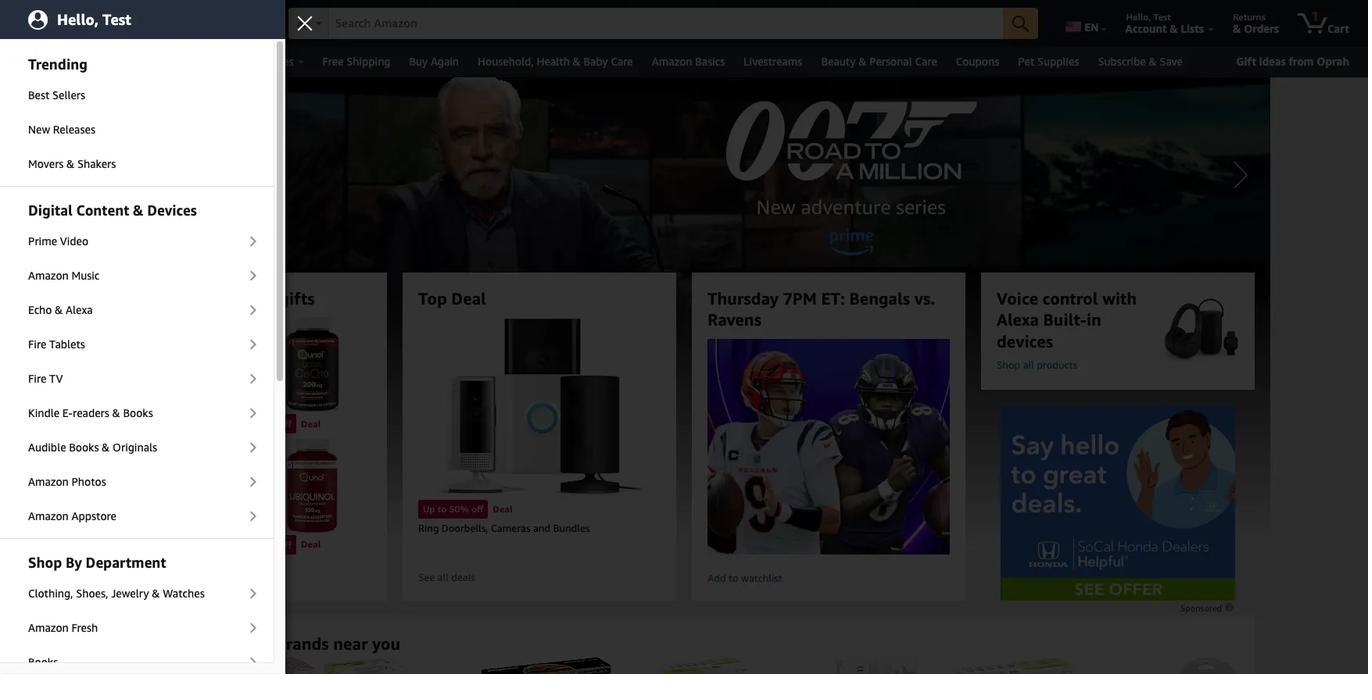 Task type: locate. For each thing, give the bounding box(es) containing it.
amazon inside navigation navigation
[[652, 55, 692, 68]]

0 vertical spatial all
[[297, 18, 308, 30]]

new down best
[[28, 123, 50, 136]]

1
[[1312, 9, 1319, 24]]

fire for fire tv
[[28, 372, 46, 385]]

All search field
[[288, 8, 1038, 41]]

location
[[166, 22, 208, 35]]

bengals
[[849, 289, 910, 309]]

1 horizontal spatial 10% off
[[257, 418, 292, 430]]

add to watchlist
[[708, 572, 783, 585]]

2 horizontal spatial to
[[729, 572, 738, 585]]

and
[[533, 522, 551, 535]]

thursday 7pm et: bengals vs. ravens
[[708, 289, 935, 330]]

all up groceries link
[[297, 18, 308, 30]]

from right ideas
[[1289, 55, 1314, 68]]

prime
[[28, 235, 57, 248]]

& inside subscribe & save link
[[1149, 55, 1157, 68]]

amazon for amazon fresh
[[28, 622, 69, 635]]

deal up 'watches'
[[177, 539, 197, 551]]

to left los
[[171, 11, 180, 23]]

amazon for amazon music
[[28, 269, 69, 282]]

0 horizontal spatial hello, test
[[57, 11, 131, 28]]

1 care from the left
[[611, 55, 633, 68]]

1 horizontal spatial devices
[[997, 332, 1053, 352]]

1 vertical spatial new
[[129, 635, 163, 654]]

0 horizontal spatial new
[[28, 123, 50, 136]]

fire tv
[[28, 372, 63, 385]]

fire left tablets
[[28, 338, 46, 351]]

again
[[431, 55, 459, 68]]

off
[[156, 418, 168, 430], [279, 418, 292, 430], [471, 504, 483, 515], [156, 539, 168, 551], [279, 539, 292, 551]]

playmobil 71318 1.2.3 & disney: winnie's counter balance honey pot, winnie-the-pooh, educational toys for toddlers image
[[324, 657, 468, 675]]

1 horizontal spatial test
[[1154, 11, 1171, 23]]

vs.
[[914, 289, 935, 309]]

1 vertical spatial from
[[234, 635, 272, 654]]

new for new releases from brands near you
[[129, 635, 163, 654]]

off right 16% at the bottom of the page
[[156, 418, 168, 430]]

kindle e-readers & books
[[28, 407, 153, 420]]

new
[[28, 123, 50, 136], [129, 635, 163, 654]]

books link
[[0, 647, 274, 675]]

add
[[708, 572, 726, 585]]

from inside main content
[[234, 635, 272, 654]]

near
[[333, 635, 368, 654]]

& right readers
[[112, 407, 120, 420]]

1 vertical spatial books
[[69, 441, 99, 454]]

care right personal
[[915, 55, 937, 68]]

care
[[611, 55, 633, 68], [915, 55, 937, 68]]

amazon
[[652, 55, 692, 68], [28, 269, 69, 282], [28, 475, 69, 489], [28, 510, 69, 523], [28, 622, 69, 635]]

all right shop
[[1023, 359, 1034, 371]]

0 vertical spatial to
[[171, 11, 180, 23]]

shop all products link
[[997, 359, 1158, 372]]

to inside the delivering to los angeles 90005 update location
[[171, 11, 180, 23]]

household,
[[478, 55, 534, 68]]

2 fire from the top
[[28, 372, 46, 385]]

list
[[129, 657, 1368, 675]]

0 horizontal spatial all
[[437, 572, 449, 584]]

test left lists
[[1154, 11, 1171, 23]]

digital content & devices
[[28, 202, 197, 219]]

main content
[[0, 77, 1368, 675]]

1 horizontal spatial from
[[1289, 55, 1314, 68]]

& left save
[[1149, 55, 1157, 68]]

0 horizontal spatial to
[[171, 11, 180, 23]]

deal down qunol coq10 200mg softgels, ultra coq10 - ultra high absorption coenzyme q10 supplements - antioxidant supplement for vascular and heart health & energy production - 2 month supply - 60 count image
[[301, 418, 321, 430]]

0 horizontal spatial 10% off
[[134, 539, 168, 551]]

to right add
[[729, 572, 738, 585]]

0 vertical spatial from
[[1289, 55, 1314, 68]]

amazon for amazon photos
[[28, 475, 69, 489]]

& inside movers & shakers link
[[67, 157, 75, 170]]

all right see
[[437, 572, 449, 584]]

top deal
[[418, 289, 486, 309]]

1 fire from the top
[[28, 338, 46, 351]]

see all deals
[[418, 572, 475, 584]]

None submit
[[1003, 8, 1038, 39]]

content
[[76, 202, 129, 219]]

new releases link
[[0, 113, 274, 146]]

account
[[1125, 22, 1167, 35]]

off down qunol coq10 200mg softgels, ultra coq10 - ultra high absorption coenzyme q10 supplements - antioxidant supplement for vascular and heart health & energy production - 2 month supply - 60 count image
[[279, 418, 292, 430]]

test up deals
[[102, 11, 131, 28]]

amazon basics link
[[642, 51, 734, 73]]

10% off
[[257, 418, 292, 430], [134, 539, 168, 551]]

1 horizontal spatial new
[[129, 635, 163, 654]]

best sellers link
[[0, 79, 274, 112]]

best sellers
[[28, 88, 85, 102]]

echo & alexa
[[28, 303, 93, 317]]

0 horizontal spatial books
[[28, 656, 58, 669]]

video
[[60, 235, 88, 248]]

50
[[449, 504, 460, 515]]

deal right 20% off
[[301, 539, 321, 551]]

1 horizontal spatial care
[[915, 55, 937, 68]]

to left the 50
[[438, 504, 447, 515]]

to for up
[[438, 504, 447, 515]]

& inside kindle e-readers & books link
[[112, 407, 120, 420]]

10% down qunol coq10 200mg softgels, ultra coq10 - ultra high absorption coenzyme q10 supplements - antioxidant supplement for vascular and heart health & energy production - 2 month supply - 60 count image
[[257, 418, 277, 430]]

en link
[[1056, 4, 1114, 43]]

0 vertical spatial 10%
[[257, 418, 277, 430]]

& inside echo & alexa link
[[55, 303, 63, 317]]

& right beauty at the right top
[[859, 55, 867, 68]]

& right the echo
[[55, 303, 63, 317]]

2 care from the left
[[915, 55, 937, 68]]

0 vertical spatial new
[[28, 123, 50, 136]]

bundles
[[553, 522, 590, 535]]

& left baby
[[573, 55, 581, 68]]

& inside the clothing, shoes, jewelry & watches "link"
[[152, 587, 160, 600]]

& right jewelry
[[152, 587, 160, 600]]

movers
[[28, 157, 64, 170]]

hello, test up holiday
[[57, 11, 131, 28]]

ring
[[418, 522, 439, 535]]

devices up the prime video link at the left top
[[147, 202, 197, 219]]

new down the clothing, shoes, jewelry & watches "link"
[[129, 635, 163, 654]]

0 vertical spatial devices
[[147, 202, 197, 219]]

& left originals
[[102, 441, 110, 454]]

main content containing continue shopping gifts
[[0, 77, 1368, 675]]

holiday
[[69, 55, 107, 68]]

0 horizontal spatial from
[[234, 635, 272, 654]]

best
[[28, 88, 50, 102]]

playmobil 2023 advent calendar - christmas under the rainbow image
[[129, 657, 316, 675]]

voice control with alexa built-in devices | shop all products image
[[1158, 298, 1239, 365]]

1 horizontal spatial hello, test
[[1126, 11, 1171, 23]]

1 horizontal spatial all
[[1023, 359, 1034, 371]]

doorbells,
[[442, 522, 488, 535]]

20% off
[[257, 539, 292, 551]]

care right baby
[[611, 55, 633, 68]]

prime video
[[28, 235, 88, 248]]

alexa down voice
[[997, 311, 1039, 330]]

all up best
[[36, 55, 50, 68]]

buy again
[[409, 55, 459, 68]]

1 vertical spatial 10% off
[[134, 539, 168, 551]]

livestreams link
[[734, 51, 812, 73]]

Search Amazon text field
[[329, 9, 1003, 38]]

1 vertical spatial all
[[36, 55, 50, 68]]

up to 50 % off
[[423, 504, 483, 515]]

amazon down audible
[[28, 475, 69, 489]]

10% off up department
[[134, 539, 168, 551]]

10% off down qunol coq10 200mg softgels, ultra coq10 - ultra high absorption coenzyme q10 supplements - antioxidant supplement for vascular and heart health & energy production - 2 month supply - 60 count image
[[257, 418, 292, 430]]

playmobil 71316 1.2.3 & disney: winnie's & piglet's tree house​ image
[[658, 657, 808, 675]]

& left orders
[[1233, 22, 1241, 35]]

shop
[[28, 554, 62, 572]]

0 horizontal spatial care
[[611, 55, 633, 68]]

sponsored
[[1181, 604, 1224, 614]]

all
[[1023, 359, 1034, 371], [437, 572, 449, 584]]

new inside main content
[[129, 635, 163, 654]]

hello,
[[57, 11, 99, 28], [1126, 11, 1151, 23]]

1 vertical spatial fire
[[28, 372, 46, 385]]

amazon down amazon photos
[[28, 510, 69, 523]]

beauty & personal care
[[821, 55, 937, 68]]

devices
[[147, 202, 197, 219], [997, 332, 1053, 352]]

shopping
[[203, 289, 275, 309]]

echo & alexa link
[[0, 294, 274, 327]]

new releases from brands near you
[[129, 635, 400, 654]]

1 vertical spatial 10%
[[134, 539, 154, 551]]

new for new releases
[[28, 123, 50, 136]]

none submit inside the all search box
[[1003, 8, 1038, 39]]

hello, up subscribe & save
[[1126, 11, 1151, 23]]

pet supplies
[[1018, 55, 1079, 68]]

audible books & originals link
[[0, 432, 274, 464]]

delivering
[[126, 11, 169, 23]]

amazon image
[[17, 14, 93, 38]]

all button
[[12, 47, 57, 77]]

returns
[[1233, 11, 1266, 23]]

all inside search box
[[297, 18, 308, 30]]

en
[[1085, 20, 1099, 34]]

ring doorbells, cameras and bundles image
[[434, 318, 645, 497]]

& inside beauty & personal care link
[[859, 55, 867, 68]]

deal right top
[[451, 289, 486, 309]]

0 horizontal spatial 10%
[[134, 539, 154, 551]]

by
[[66, 554, 82, 572]]

1 vertical spatial devices
[[997, 332, 1053, 352]]

devices up shop
[[997, 332, 1053, 352]]

to
[[171, 11, 180, 23], [438, 504, 447, 515], [729, 572, 738, 585]]

coq10 600mg softgels | high absorption coq10 ubiquinol supplement | reduced form enhanced with vitamin e & omega 3 6 9 | antioxidant powerhouse good for health | 120 softgels image
[[129, 318, 248, 413]]

hello, test up subscribe & save
[[1126, 11, 1171, 23]]

0 vertical spatial all
[[1023, 359, 1034, 371]]

fire for fire tablets
[[28, 338, 46, 351]]

oprah
[[1317, 55, 1349, 68]]

0 horizontal spatial all
[[36, 55, 50, 68]]

& right the movers
[[67, 157, 75, 170]]

hello, up holiday
[[57, 11, 99, 28]]

1 horizontal spatial 10%
[[257, 418, 277, 430]]

10% for qunol coq10 200mg softgels, ultra coq10 - ultra high absorption coenzyme q10 supplements - antioxidant supplement for vascular and heart health & energy production - 2 month supply - 60 count image
[[257, 418, 277, 430]]

2 vertical spatial books
[[28, 656, 58, 669]]

1 horizontal spatial all
[[297, 18, 308, 30]]

books down amazon fresh
[[28, 656, 58, 669]]

top
[[418, 289, 447, 309]]

fire left "tv"
[[28, 372, 46, 385]]

qunol ubiquinol coq10 100mg softgels, qunol mega ubiquinol 100mg - superior absorption - active form of coenzyme q10 for heart health - 100 count image
[[253, 439, 371, 534]]

1 vertical spatial to
[[438, 504, 447, 515]]

alexa inside voice control with alexa built-in devices shop all products
[[997, 311, 1039, 330]]

0 vertical spatial fire
[[28, 338, 46, 351]]

off for qunol coq10 200mg softgels, ultra coq10 - ultra high absorption coenzyme q10 supplements - antioxidant supplement for vascular and heart health & energy production - 2 month supply - 60 count image
[[279, 418, 292, 430]]

from for ideas
[[1289, 55, 1314, 68]]

amazon down prime
[[28, 269, 69, 282]]

2 vertical spatial to
[[729, 572, 738, 585]]

off down 'amazon appstore' link
[[156, 539, 168, 551]]

alexa down music
[[66, 303, 93, 317]]

%
[[460, 504, 469, 515]]

off right '20%'
[[279, 539, 292, 551]]

hello, test
[[57, 11, 131, 28], [1126, 11, 1171, 23]]

continue shopping gifts
[[129, 289, 315, 309]]

personal
[[870, 55, 912, 68]]

groceries
[[248, 55, 294, 68]]

deal up ring doorbells, cameras and bundles
[[493, 504, 513, 515]]

delivering to los angeles 90005 update location
[[126, 11, 263, 35]]

books down fire tv link
[[123, 407, 153, 420]]

audible books & originals
[[28, 441, 157, 454]]

from inside navigation navigation
[[1289, 55, 1314, 68]]

from up playmobil 2023 advent calendar - christmas under the rainbow image
[[234, 635, 272, 654]]

subscribe
[[1098, 55, 1146, 68]]

add to watchlist link
[[692, 339, 966, 590]]

shop
[[997, 359, 1021, 371]]

0 vertical spatial books
[[123, 407, 153, 420]]

0 horizontal spatial test
[[102, 11, 131, 28]]

books up photos
[[69, 441, 99, 454]]

amazon music
[[28, 269, 100, 282]]

1 horizontal spatial hello,
[[1126, 11, 1151, 23]]

to for add
[[729, 572, 738, 585]]

16% off
[[134, 418, 168, 430]]

amazon down clothing,
[[28, 622, 69, 635]]

releases
[[167, 635, 229, 654]]

amazon left basics
[[652, 55, 692, 68]]

all inside button
[[36, 55, 50, 68]]

0 vertical spatial 10% off
[[257, 418, 292, 430]]

tablets
[[49, 338, 85, 351]]

1 horizontal spatial to
[[438, 504, 447, 515]]

ideas
[[1259, 55, 1286, 68]]

1 horizontal spatial alexa
[[997, 311, 1039, 330]]

10% up department
[[134, 539, 154, 551]]

& inside returns & orders
[[1233, 22, 1241, 35]]



Task type: describe. For each thing, give the bounding box(es) containing it.
10% off for qunol ubiquinol coq10 100mg softgels, ubiquinol - active form of coenzyme q10, antioxidant for heart health, healthy blood pressure levels, beneficial to statin users, 120 count image at the bottom of page
[[134, 539, 168, 551]]

sponsored link
[[1181, 603, 1235, 614]]

amazon appstore link
[[0, 500, 274, 533]]

amazon for amazon appstore
[[28, 510, 69, 523]]

photos
[[71, 475, 106, 489]]

returns & orders
[[1233, 11, 1279, 35]]

voice
[[997, 289, 1038, 309]]

gift ideas from oprah link
[[1230, 52, 1356, 72]]

amazon appstore
[[28, 510, 116, 523]]

list inside main content
[[129, 657, 1368, 675]]

fire tv link
[[0, 363, 274, 396]]

watches
[[163, 587, 205, 600]]

ravens
[[708, 311, 762, 330]]

leave feedback on sponsored ad element
[[1181, 604, 1235, 614]]

pet supplies link
[[1009, 51, 1089, 73]]

devices inside voice control with alexa built-in devices shop all products
[[997, 332, 1053, 352]]

amazon music link
[[0, 260, 274, 292]]

hello, inside navigation navigation
[[1126, 11, 1151, 23]]

account & lists
[[1125, 22, 1204, 35]]

prime video link
[[0, 225, 274, 258]]

0 horizontal spatial hello,
[[57, 11, 99, 28]]

kindle
[[28, 407, 60, 420]]

buy again link
[[400, 51, 468, 73]]

from for releases
[[234, 635, 272, 654]]

1 vertical spatial all
[[437, 572, 449, 584]]

originals
[[113, 441, 157, 454]]

deals
[[451, 572, 475, 584]]

thursday
[[708, 289, 779, 309]]

free
[[323, 55, 344, 68]]

off for coq10 600mg softgels | high absorption coq10 ubiquinol supplement | reduced form enhanced with vitamin e & omega 3 6 9 | antioxidant powerhouse good for health | 120 softgels "image"
[[156, 418, 168, 430]]

tul® bp series retractable ballpoint pens, medium point, 1.0 mm, black barrels with gold block, black ink, pack of 4 pens image
[[1172, 657, 1236, 675]]

to for delivering
[[171, 11, 180, 23]]

care inside beauty & personal care link
[[915, 55, 937, 68]]

fresh
[[71, 622, 98, 635]]

you
[[372, 635, 400, 654]]

control
[[1043, 289, 1098, 309]]

amazon for amazon basics
[[652, 55, 692, 68]]

watchlist
[[741, 572, 783, 585]]

deal for qunol coq10 200mg softgels, ultra coq10 - ultra high absorption coenzyme q10 supplements - antioxidant supplement for vascular and heart health & energy production - 2 month supply - 60 count image
[[301, 418, 321, 430]]

gift
[[1237, 55, 1256, 68]]

appstore
[[71, 510, 116, 523]]

movers & shakers
[[28, 157, 116, 170]]

health
[[537, 55, 570, 68]]

holiday deals link
[[60, 51, 146, 73]]

ring doorbells, cameras and bundles
[[418, 522, 590, 535]]

10% off for qunol coq10 200mg softgels, ultra coq10 - ultra high absorption coenzyme q10 supplements - antioxidant supplement for vascular and heart health & energy production - 2 month supply - 60 count image
[[257, 418, 292, 430]]

subscribe & save link
[[1089, 51, 1192, 73]]

los
[[183, 11, 197, 23]]

0 horizontal spatial devices
[[147, 202, 197, 219]]

beauty
[[821, 55, 856, 68]]

deal for ring doorbells, cameras and bundles image in the left of the page
[[493, 504, 513, 515]]

90005
[[236, 11, 263, 23]]

shipping
[[347, 55, 391, 68]]

pet
[[1018, 55, 1035, 68]]

amazon basics
[[652, 55, 725, 68]]

movers & shakers link
[[0, 148, 274, 181]]

off for qunol ubiquinol coq10 100mg softgels, ubiquinol - active form of coenzyme q10, antioxidant for heart health, healthy blood pressure levels, beneficial to statin users, 120 count image at the bottom of page
[[156, 539, 168, 551]]

angeles
[[200, 11, 233, 23]]

qunol ubiquinol coq10 100mg softgels, ubiquinol - active form of coenzyme q10, antioxidant for heart health, healthy blood pressure levels, beneficial to statin users, 120 count image
[[129, 439, 248, 534]]

all inside voice control with alexa built-in devices shop all products
[[1023, 359, 1034, 371]]

1 horizontal spatial books
[[69, 441, 99, 454]]

jewelry
[[111, 587, 149, 600]]

continue
[[129, 289, 199, 309]]

holiday deals
[[69, 55, 137, 68]]

with
[[1102, 289, 1137, 309]]

deals
[[110, 55, 137, 68]]

shop by department
[[28, 554, 166, 572]]

cart
[[1328, 22, 1349, 35]]

off right %
[[471, 504, 483, 515]]

epson workforce es-c220 compact desktop document scanner with 2-sided scanning and auto document feeder (adf) for pc and mac image
[[816, 657, 946, 675]]

hello, test link
[[0, 0, 285, 39]]

test inside navigation navigation
[[1154, 11, 1171, 23]]

amazon photos link
[[0, 466, 274, 499]]

music
[[71, 269, 100, 282]]

watch the amazon original series 007: road to a million with prime now on prime video image
[[98, 77, 1270, 547]]

amazon photos
[[28, 475, 106, 489]]

household, health & baby care
[[478, 55, 633, 68]]

& up the prime video link at the left top
[[133, 202, 143, 219]]

lists
[[1181, 22, 1204, 35]]

clothing, shoes, jewelry & watches
[[28, 587, 205, 600]]

10% for qunol ubiquinol coq10 100mg softgels, ubiquinol - active form of coenzyme q10, antioxidant for heart health, healthy blood pressure levels, beneficial to statin users, 120 count image at the bottom of page
[[134, 539, 154, 551]]

20%
[[257, 539, 277, 551]]

tv
[[49, 372, 63, 385]]

& left lists
[[1170, 22, 1178, 35]]

playmobil 71317 1.2.3 & disney: winnie's & tigger's bee garden image
[[954, 657, 1140, 675]]

new releases
[[28, 123, 95, 136]]

see all deals link
[[418, 571, 661, 586]]

0 horizontal spatial alexa
[[66, 303, 93, 317]]

in
[[1087, 311, 1102, 330]]

playmobil magnum p.i. ferrari 308gt image
[[476, 657, 650, 675]]

see
[[418, 572, 435, 584]]

groceries link
[[238, 51, 313, 73]]

watch thursday night football on prime video image
[[694, 339, 963, 555]]

brands
[[276, 635, 329, 654]]

hello, test inside navigation navigation
[[1126, 11, 1171, 23]]

digital
[[28, 202, 73, 219]]

clothing, shoes, jewelry & watches link
[[0, 578, 274, 611]]

save
[[1160, 55, 1183, 68]]

& inside audible books & originals link
[[102, 441, 110, 454]]

trending
[[28, 56, 88, 73]]

amazon fresh link
[[0, 612, 274, 645]]

& inside household, health & baby care link
[[573, 55, 581, 68]]

16% off link
[[129, 318, 250, 436]]

amazon fresh
[[28, 622, 98, 635]]

care inside household, health & baby care link
[[611, 55, 633, 68]]

off for qunol ubiquinol coq10 100mg softgels, qunol mega ubiquinol 100mg - superior absorption - active form of coenzyme q10 for heart health - 100 count 'image'
[[279, 539, 292, 551]]

household, health & baby care link
[[468, 51, 642, 73]]

basics
[[695, 55, 725, 68]]

deal for qunol ubiquinol coq10 100mg softgels, qunol mega ubiquinol 100mg - superior absorption - active form of coenzyme q10 for heart health - 100 count 'image'
[[301, 539, 321, 551]]

2 horizontal spatial books
[[123, 407, 153, 420]]

qunol coq10 200mg softgels, ultra coq10 - ultra high absorption coenzyme q10 supplements - antioxidant supplement for vascular and heart health & energy production - 2 month supply - 60 count image
[[253, 318, 371, 413]]

readers
[[73, 407, 109, 420]]

releases
[[53, 123, 95, 136]]

navigation navigation
[[0, 0, 1368, 77]]



Task type: vqa. For each thing, say whether or not it's contained in the screenshot.
Amazon Basics Logo
no



